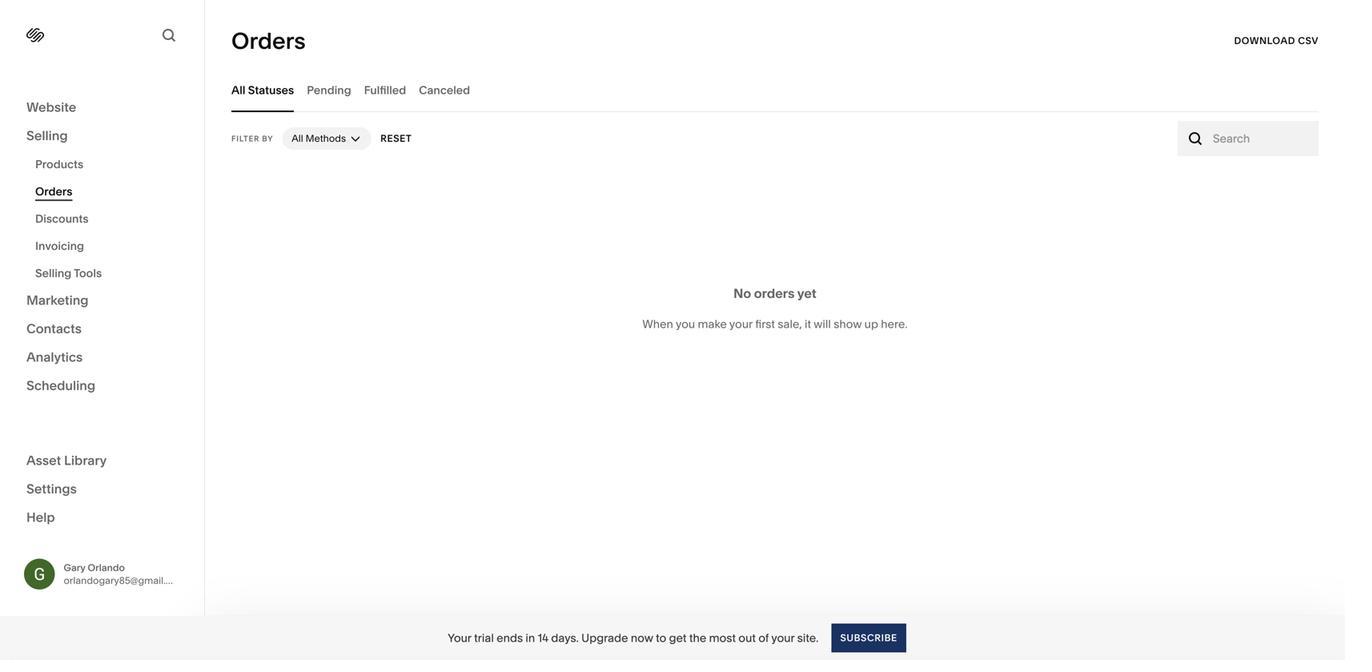 Task type: locate. For each thing, give the bounding box(es) containing it.
discounts
[[35, 212, 89, 225]]

scheduling
[[26, 378, 95, 393]]

download csv button
[[1235, 26, 1319, 55]]

orders link
[[35, 178, 187, 205]]

make
[[698, 317, 727, 331]]

show
[[834, 317, 862, 331]]

upgrade
[[582, 631, 628, 645]]

selling up the marketing
[[35, 266, 71, 280]]

of
[[759, 631, 769, 645]]

all left statuses
[[232, 83, 245, 97]]

analytics link
[[26, 348, 178, 367]]

tab list
[[232, 68, 1319, 112]]

contacts
[[26, 321, 82, 336]]

download
[[1235, 35, 1296, 46]]

settings
[[26, 481, 77, 497]]

orders up statuses
[[232, 27, 306, 54]]

selling
[[26, 128, 68, 143], [35, 266, 71, 280]]

asset library
[[26, 453, 107, 468]]

here.
[[881, 317, 908, 331]]

all inside 'button'
[[292, 133, 303, 144]]

0 vertical spatial all
[[232, 83, 245, 97]]

products
[[35, 157, 83, 171]]

0 vertical spatial selling
[[26, 128, 68, 143]]

all left methods
[[292, 133, 303, 144]]

subscribe button
[[832, 624, 907, 652]]

reset button
[[381, 124, 412, 153]]

orders down products
[[35, 185, 72, 198]]

methods
[[306, 133, 346, 144]]

help
[[26, 509, 55, 525]]

orders
[[232, 27, 306, 54], [35, 185, 72, 198]]

selling down "website"
[[26, 128, 68, 143]]

in
[[526, 631, 535, 645]]

selling for selling
[[26, 128, 68, 143]]

0 horizontal spatial all
[[232, 83, 245, 97]]

your left first
[[730, 317, 753, 331]]

all
[[232, 83, 245, 97], [292, 133, 303, 144]]

1 horizontal spatial your
[[772, 631, 795, 645]]

download csv
[[1235, 35, 1319, 46]]

when you make your first sale, it will show up here.
[[643, 317, 908, 331]]

0 vertical spatial your
[[730, 317, 753, 331]]

discounts link
[[35, 205, 187, 232]]

fulfilled button
[[364, 68, 406, 112]]

invoicing link
[[35, 232, 187, 260]]

your
[[730, 317, 753, 331], [772, 631, 795, 645]]

all for all methods
[[292, 133, 303, 144]]

selling tools
[[35, 266, 102, 280]]

library
[[64, 453, 107, 468]]

1 vertical spatial your
[[772, 631, 795, 645]]

by
[[262, 134, 273, 143]]

reset
[[381, 133, 412, 144]]

yet
[[798, 286, 817, 301]]

0 horizontal spatial orders
[[35, 185, 72, 198]]

all statuses button
[[232, 68, 294, 112]]

tools
[[74, 266, 102, 280]]

get
[[669, 631, 687, 645]]

website
[[26, 99, 76, 115]]

first
[[756, 317, 775, 331]]

orders
[[754, 286, 795, 301]]

all inside button
[[232, 83, 245, 97]]

the
[[690, 631, 707, 645]]

your right of
[[772, 631, 795, 645]]

days.
[[551, 631, 579, 645]]

scheduling link
[[26, 377, 178, 396]]

you
[[676, 317, 695, 331]]

1 horizontal spatial all
[[292, 133, 303, 144]]

no orders yet
[[734, 286, 817, 301]]

Search field
[[1214, 130, 1311, 147]]

selling link
[[26, 127, 178, 146]]

1 vertical spatial selling
[[35, 266, 71, 280]]

1 horizontal spatial orders
[[232, 27, 306, 54]]

1 vertical spatial all
[[292, 133, 303, 144]]



Task type: describe. For each thing, give the bounding box(es) containing it.
asset library link
[[26, 452, 178, 471]]

ends
[[497, 631, 523, 645]]

analytics
[[26, 349, 83, 365]]

filter by
[[232, 134, 273, 143]]

asset
[[26, 453, 61, 468]]

your
[[448, 631, 472, 645]]

14
[[538, 631, 549, 645]]

site.
[[798, 631, 819, 645]]

selling for selling tools
[[35, 266, 71, 280]]

when
[[643, 317, 674, 331]]

marketing
[[26, 292, 89, 308]]

invoicing
[[35, 239, 84, 253]]

subscribe
[[841, 632, 898, 644]]

all methods button
[[282, 127, 372, 150]]

sale,
[[778, 317, 802, 331]]

pending
[[307, 83, 351, 97]]

statuses
[[248, 83, 294, 97]]

your trial ends in 14 days. upgrade now to get the most out of your site.
[[448, 631, 819, 645]]

pending button
[[307, 68, 351, 112]]

gary orlando orlandogary85@gmail.com
[[64, 562, 186, 586]]

out
[[739, 631, 756, 645]]

0 vertical spatial orders
[[232, 27, 306, 54]]

filter
[[232, 134, 260, 143]]

gary
[[64, 562, 85, 573]]

0 horizontal spatial your
[[730, 317, 753, 331]]

website link
[[26, 99, 178, 117]]

most
[[709, 631, 736, 645]]

selling tools link
[[35, 260, 187, 287]]

orlandogary85@gmail.com
[[64, 575, 186, 586]]

fulfilled
[[364, 83, 406, 97]]

all statuses
[[232, 83, 294, 97]]

1 vertical spatial orders
[[35, 185, 72, 198]]

to
[[656, 631, 667, 645]]

canceled button
[[419, 68, 470, 112]]

all methods
[[292, 133, 346, 144]]

now
[[631, 631, 653, 645]]

csv
[[1299, 35, 1319, 46]]

marketing link
[[26, 292, 178, 310]]

products link
[[35, 151, 187, 178]]

no
[[734, 286, 752, 301]]

help link
[[26, 509, 55, 526]]

up
[[865, 317, 879, 331]]

settings link
[[26, 480, 178, 499]]

trial
[[474, 631, 494, 645]]

will
[[814, 317, 831, 331]]

all for all statuses
[[232, 83, 245, 97]]

tab list containing all statuses
[[232, 68, 1319, 112]]

contacts link
[[26, 320, 178, 339]]

it
[[805, 317, 812, 331]]

orlando
[[88, 562, 125, 573]]

canceled
[[419, 83, 470, 97]]



Task type: vqa. For each thing, say whether or not it's contained in the screenshot.
the bottommost for
no



